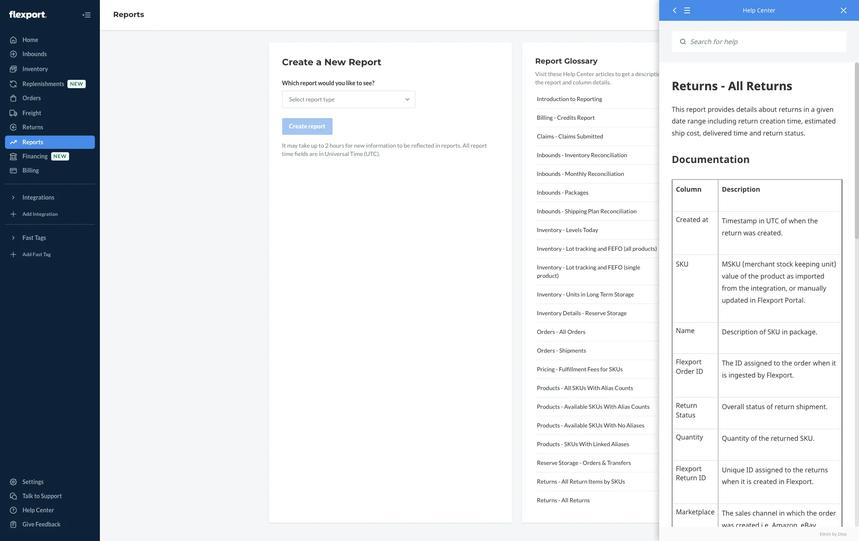Task type: locate. For each thing, give the bounding box(es) containing it.
- up the reserve storage - orders & transfers at the bottom right
[[561, 441, 563, 448]]

lot for inventory - lot tracking and fefo (single product)
[[566, 264, 574, 271]]

by right items
[[604, 478, 610, 485]]

- for products - available skus with alias counts
[[561, 403, 563, 410]]

0 vertical spatial by
[[604, 478, 610, 485]]

orders link
[[5, 92, 95, 105]]

0 horizontal spatial billing
[[22, 167, 39, 174]]

1 vertical spatial reconciliation
[[588, 170, 624, 177]]

1 horizontal spatial alias
[[618, 403, 630, 410]]

support
[[41, 493, 62, 500]]

2 horizontal spatial in
[[581, 291, 586, 298]]

fefo for (single
[[608, 264, 623, 271]]

1 vertical spatial new
[[354, 142, 365, 149]]

0 vertical spatial help
[[743, 6, 756, 14]]

1 horizontal spatial claims
[[558, 133, 576, 140]]

create report button
[[282, 118, 332, 135]]

skus inside button
[[589, 403, 603, 410]]

with down fees
[[587, 385, 600, 392]]

0 vertical spatial center
[[757, 6, 775, 14]]

orders for orders - all orders
[[537, 328, 555, 335]]

inbounds up inbounds - packages
[[537, 170, 561, 177]]

- inside inventory - lot tracking and fefo (single product)
[[563, 264, 565, 271]]

to inside button
[[570, 95, 576, 102]]

claims - claims submitted
[[537, 133, 603, 140]]

skus
[[609, 366, 623, 373], [572, 385, 586, 392], [589, 403, 603, 410], [589, 422, 603, 429], [564, 441, 578, 448], [611, 478, 625, 485]]

returns
[[22, 124, 43, 131], [537, 478, 557, 485], [537, 497, 557, 504], [570, 497, 590, 504]]

lot inside button
[[566, 245, 574, 252]]

inventory left 'levels'
[[537, 226, 562, 234]]

it
[[282, 142, 286, 149]]

- down 'claims - claims submitted'
[[562, 152, 564, 159]]

inventory - levels today button
[[535, 221, 671, 240]]

reconciliation inside button
[[588, 170, 624, 177]]

credits
[[557, 114, 576, 121]]

for inside button
[[600, 366, 608, 373]]

billing inside button
[[537, 114, 553, 121]]

0 vertical spatial add
[[22, 211, 32, 217]]

- for inbounds - monthly reconciliation
[[562, 170, 564, 177]]

1 available from the top
[[564, 403, 588, 410]]

1 vertical spatial for
[[600, 366, 608, 373]]

0 horizontal spatial report
[[349, 57, 381, 68]]

1 horizontal spatial for
[[600, 366, 608, 373]]

skus up 'products - available skus with no aliases'
[[589, 403, 603, 410]]

1 vertical spatial available
[[564, 422, 588, 429]]

available inside button
[[564, 422, 588, 429]]

orders
[[22, 94, 41, 102], [537, 328, 555, 335], [567, 328, 586, 335], [537, 347, 555, 354], [583, 460, 601, 467]]

- left packages
[[562, 189, 564, 196]]

- inside "button"
[[562, 208, 564, 215]]

by
[[604, 478, 610, 485], [832, 531, 837, 537]]

counts for products - all skus with alias counts
[[615, 385, 633, 392]]

inventory - levels today
[[537, 226, 598, 234]]

all inside "returns - all return items by skus" button
[[561, 478, 568, 485]]

report inside create report button
[[308, 123, 325, 130]]

elevio by dixa link
[[672, 531, 847, 537]]

1 vertical spatial alias
[[618, 403, 630, 410]]

- for orders - shipments
[[556, 347, 558, 354]]

counts inside products - available skus with alias counts button
[[631, 403, 650, 410]]

create up may
[[289, 123, 307, 130]]

inbounds inside button
[[537, 152, 561, 159]]

the
[[535, 79, 544, 86]]

claims down credits
[[558, 133, 576, 140]]

skus down pricing - fulfillment fees for skus
[[572, 385, 586, 392]]

0 horizontal spatial reports
[[22, 139, 43, 146]]

inbounds - packages
[[537, 189, 589, 196]]

1 vertical spatial aliases
[[611, 441, 629, 448]]

fefo left (single
[[608, 264, 623, 271]]

1 claims from the left
[[537, 133, 554, 140]]

report left type
[[306, 96, 322, 103]]

0 horizontal spatial alias
[[601, 385, 614, 392]]

of
[[665, 70, 670, 77]]

inventory up product)
[[537, 264, 562, 271]]

add for add fast tag
[[22, 252, 32, 258]]

all inside it may take up to 2 hours for new information to be reflected in reports. all report time fields are in universal time (utc).
[[463, 142, 470, 149]]

1 vertical spatial counts
[[631, 403, 650, 410]]

3 products from the top
[[537, 422, 560, 429]]

0 vertical spatial reports link
[[113, 10, 144, 19]]

0 horizontal spatial for
[[345, 142, 353, 149]]

reconciliation down inbounds - inventory reconciliation button
[[588, 170, 624, 177]]

- for products - available skus with no aliases
[[561, 422, 563, 429]]

1 vertical spatial lot
[[566, 264, 574, 271]]

1 horizontal spatial reports link
[[113, 10, 144, 19]]

may
[[287, 142, 298, 149]]

levels
[[566, 226, 582, 234]]

available inside button
[[564, 403, 588, 410]]

orders up freight
[[22, 94, 41, 102]]

1 horizontal spatial a
[[631, 70, 634, 77]]

reconciliation inside "button"
[[600, 208, 637, 215]]

lot
[[566, 245, 574, 252], [566, 264, 574, 271]]

0 vertical spatial for
[[345, 142, 353, 149]]

report glossary
[[535, 57, 598, 66]]

claims down billing - credits report
[[537, 133, 554, 140]]

help up search search field
[[743, 6, 756, 14]]

create up 'which'
[[282, 57, 313, 68]]

4 products from the top
[[537, 441, 560, 448]]

for up the time
[[345, 142, 353, 149]]

2 add from the top
[[22, 252, 32, 258]]

- left shipping
[[562, 208, 564, 215]]

products
[[537, 385, 560, 392], [537, 403, 560, 410], [537, 422, 560, 429], [537, 441, 560, 448]]

storage
[[614, 291, 634, 298], [607, 310, 627, 317], [559, 460, 578, 467]]

billing inside 'link'
[[22, 167, 39, 174]]

flexport logo image
[[9, 11, 47, 19]]

products inside button
[[537, 385, 560, 392]]

1 products from the top
[[537, 385, 560, 392]]

description
[[635, 70, 664, 77]]

- down fulfillment
[[561, 385, 563, 392]]

2 products from the top
[[537, 403, 560, 410]]

(all
[[624, 245, 631, 252]]

1 vertical spatial fefo
[[608, 264, 623, 271]]

- down products - all skus with alias counts
[[561, 403, 563, 410]]

0 vertical spatial fefo
[[608, 245, 623, 252]]

monthly
[[565, 170, 587, 177]]

alias for products - all skus with alias counts
[[601, 385, 614, 392]]

orders up shipments
[[567, 328, 586, 335]]

products - all skus with alias counts button
[[535, 379, 671, 398]]

fulfillment
[[559, 366, 586, 373]]

all left 'return'
[[561, 478, 568, 485]]

- right details
[[582, 310, 584, 317]]

alias inside button
[[618, 403, 630, 410]]

a right get at top right
[[631, 70, 634, 77]]

new for replenishments
[[70, 81, 83, 87]]

a
[[316, 57, 322, 68], [631, 70, 634, 77]]

available up the 'products - skus with linked aliases'
[[564, 422, 588, 429]]

inventory down inventory - levels today
[[537, 245, 562, 252]]

inventory details - reserve storage button
[[535, 304, 671, 323]]

available for products - available skus with no aliases
[[564, 422, 588, 429]]

2 claims from the left
[[558, 133, 576, 140]]

and for inventory - lot tracking and fefo (all products)
[[597, 245, 607, 252]]

2 vertical spatial help
[[22, 507, 35, 514]]

0 vertical spatial tracking
[[575, 245, 596, 252]]

2 fefo from the top
[[608, 264, 623, 271]]

to left get at top right
[[615, 70, 621, 77]]

0 vertical spatial alias
[[601, 385, 614, 392]]

0 vertical spatial in
[[435, 142, 440, 149]]

report right reports.
[[471, 142, 487, 149]]

1 vertical spatial help
[[563, 70, 575, 77]]

2 vertical spatial reconciliation
[[600, 208, 637, 215]]

1 vertical spatial storage
[[607, 310, 627, 317]]

billing down financing
[[22, 167, 39, 174]]

inbounds - shipping plan reconciliation button
[[535, 202, 671, 221]]

and inside inventory - lot tracking and fefo (all products) button
[[597, 245, 607, 252]]

help center up give feedback
[[22, 507, 54, 514]]

reserve up the returns - all return items by skus
[[537, 460, 558, 467]]

report up these
[[535, 57, 562, 66]]

- for returns - all return items by skus
[[558, 478, 560, 485]]

center up search search field
[[757, 6, 775, 14]]

glossary
[[564, 57, 598, 66]]

- left 'levels'
[[563, 226, 565, 234]]

in left long
[[581, 291, 586, 298]]

2 vertical spatial and
[[597, 264, 607, 271]]

- for returns - all returns
[[558, 497, 560, 504]]

counts inside products - all skus with alias counts button
[[615, 385, 633, 392]]

all inside the returns - all returns button
[[561, 497, 568, 504]]

all up orders - shipments
[[559, 328, 566, 335]]

- down billing - credits report
[[555, 133, 557, 140]]

2 horizontal spatial new
[[354, 142, 365, 149]]

inbounds - monthly reconciliation button
[[535, 165, 671, 184]]

lot inside inventory - lot tracking and fefo (single product)
[[566, 264, 574, 271]]

all down fulfillment
[[564, 385, 571, 392]]

add integration
[[22, 211, 58, 217]]

0 vertical spatial create
[[282, 57, 313, 68]]

returns for returns
[[22, 124, 43, 131]]

orders up orders - shipments
[[537, 328, 555, 335]]

1 vertical spatial a
[[631, 70, 634, 77]]

0 vertical spatial reconciliation
[[591, 152, 627, 159]]

reconciliation down claims - claims submitted button
[[591, 152, 627, 159]]

orders for orders - shipments
[[537, 347, 555, 354]]

help up the give
[[22, 507, 35, 514]]

1 vertical spatial in
[[319, 150, 324, 157]]

0 horizontal spatial reserve
[[537, 460, 558, 467]]

inbounds down 'claims - claims submitted'
[[537, 152, 561, 159]]

1 fefo from the top
[[608, 245, 623, 252]]

0 horizontal spatial reports link
[[5, 136, 95, 149]]

report up select report type
[[300, 80, 317, 87]]

0 horizontal spatial by
[[604, 478, 610, 485]]

report for billing - credits report
[[577, 114, 595, 121]]

inbounds inside "button"
[[537, 208, 561, 215]]

1 vertical spatial tracking
[[575, 264, 596, 271]]

would
[[318, 80, 334, 87]]

to left the 'reporting'
[[570, 95, 576, 102]]

storage right term
[[614, 291, 634, 298]]

products for products - available skus with no aliases
[[537, 422, 560, 429]]

1 vertical spatial reports
[[22, 139, 43, 146]]

all inside products - all skus with alias counts button
[[564, 385, 571, 392]]

inbounds for inbounds
[[22, 50, 47, 57]]

1 vertical spatial and
[[597, 245, 607, 252]]

report for create report
[[308, 123, 325, 130]]

1 horizontal spatial by
[[832, 531, 837, 537]]

0 vertical spatial available
[[564, 403, 588, 410]]

1 vertical spatial billing
[[22, 167, 39, 174]]

available down products - all skus with alias counts
[[564, 403, 588, 410]]

report up see?
[[349, 57, 381, 68]]

1 vertical spatial create
[[289, 123, 307, 130]]

- left shipments
[[556, 347, 558, 354]]

report
[[545, 79, 561, 86], [300, 80, 317, 87], [306, 96, 322, 103], [308, 123, 325, 130], [471, 142, 487, 149]]

1 add from the top
[[22, 211, 32, 217]]

1 horizontal spatial new
[[70, 81, 83, 87]]

products for products - skus with linked aliases
[[537, 441, 560, 448]]

inbounds down 'home'
[[22, 50, 47, 57]]

report up up
[[308, 123, 325, 130]]

freight link
[[5, 107, 95, 120]]

all for products - all skus with alias counts
[[564, 385, 571, 392]]

report for select report type
[[306, 96, 322, 103]]

report
[[349, 57, 381, 68], [535, 57, 562, 66], [577, 114, 595, 121]]

lot up units
[[566, 264, 574, 271]]

and for inventory - lot tracking and fefo (single product)
[[597, 264, 607, 271]]

elevio
[[820, 531, 831, 537]]

report down these
[[545, 79, 561, 86]]

with inside button
[[587, 385, 600, 392]]

all inside the orders - all orders button
[[559, 328, 566, 335]]

fefo inside button
[[608, 245, 623, 252]]

tracking inside inventory - lot tracking and fefo (single product)
[[575, 264, 596, 271]]

- up inventory - units in long term storage
[[563, 264, 565, 271]]

close navigation image
[[82, 10, 92, 20]]

- up orders - shipments
[[556, 328, 558, 335]]

0 vertical spatial storage
[[614, 291, 634, 298]]

reserve down long
[[585, 310, 606, 317]]

0 horizontal spatial help
[[22, 507, 35, 514]]

add down fast tags
[[22, 252, 32, 258]]

submitted
[[577, 133, 603, 140]]

create for create a new report
[[282, 57, 313, 68]]

report inside button
[[577, 114, 595, 121]]

2 horizontal spatial center
[[757, 6, 775, 14]]

1 tracking from the top
[[575, 245, 596, 252]]

1 horizontal spatial help
[[563, 70, 575, 77]]

by inside button
[[604, 478, 610, 485]]

1 horizontal spatial center
[[576, 70, 594, 77]]

- left credits
[[554, 114, 556, 121]]

1 horizontal spatial in
[[435, 142, 440, 149]]

inbounds for inbounds - monthly reconciliation
[[537, 170, 561, 177]]

report inside visit these help center articles to get a description of the report and column details.
[[545, 79, 561, 86]]

packages
[[565, 189, 589, 196]]

reconciliation inside button
[[591, 152, 627, 159]]

- left monthly
[[562, 170, 564, 177]]

products inside button
[[537, 403, 560, 410]]

inventory up replenishments in the left top of the page
[[22, 65, 48, 72]]

available
[[564, 403, 588, 410], [564, 422, 588, 429]]

1 vertical spatial reports link
[[5, 136, 95, 149]]

with down products - all skus with alias counts button
[[604, 403, 617, 410]]

and down inventory - levels today button at the right of the page
[[597, 245, 607, 252]]

all right reports.
[[463, 142, 470, 149]]

add integration link
[[5, 208, 95, 221]]

time
[[282, 150, 294, 157]]

to right like
[[357, 80, 362, 87]]

- for claims - claims submitted
[[555, 133, 557, 140]]

all down the returns - all return items by skus
[[561, 497, 568, 504]]

tracking
[[575, 245, 596, 252], [575, 264, 596, 271]]

help center link
[[5, 504, 95, 517]]

2 vertical spatial center
[[36, 507, 54, 514]]

in inside button
[[581, 291, 586, 298]]

1 horizontal spatial billing
[[537, 114, 553, 121]]

a inside visit these help center articles to get a description of the report and column details.
[[631, 70, 634, 77]]

- left units
[[563, 291, 565, 298]]

counts
[[615, 385, 633, 392], [631, 403, 650, 410]]

- up the 'products - skus with linked aliases'
[[561, 422, 563, 429]]

fast left tags
[[22, 234, 34, 241]]

and inside visit these help center articles to get a description of the report and column details.
[[562, 79, 572, 86]]

in right are
[[319, 150, 324, 157]]

report down the 'reporting'
[[577, 114, 595, 121]]

0 horizontal spatial help center
[[22, 507, 54, 514]]

inbounds - packages button
[[535, 184, 671, 202]]

aliases right no
[[626, 422, 644, 429]]

fefo inside inventory - lot tracking and fefo (single product)
[[608, 264, 623, 271]]

center down talk to support
[[36, 507, 54, 514]]

2 vertical spatial new
[[54, 153, 67, 160]]

returns for returns - all return items by skus
[[537, 478, 557, 485]]

1 lot from the top
[[566, 245, 574, 252]]

claims
[[537, 133, 554, 140], [558, 133, 576, 140]]

to
[[615, 70, 621, 77], [357, 80, 362, 87], [570, 95, 576, 102], [319, 142, 324, 149], [397, 142, 403, 149], [34, 493, 40, 500]]

inbounds - monthly reconciliation
[[537, 170, 624, 177]]

with inside button
[[604, 403, 617, 410]]

fefo left (all
[[608, 245, 623, 252]]

tag
[[43, 252, 51, 258]]

0 vertical spatial a
[[316, 57, 322, 68]]

reconciliation for inbounds - inventory reconciliation
[[591, 152, 627, 159]]

aliases right linked
[[611, 441, 629, 448]]

- for inventory - units in long term storage
[[563, 291, 565, 298]]

0 horizontal spatial center
[[36, 507, 54, 514]]

inbounds for inbounds - packages
[[537, 189, 561, 196]]

-
[[554, 114, 556, 121], [555, 133, 557, 140], [562, 152, 564, 159], [562, 170, 564, 177], [562, 189, 564, 196], [562, 208, 564, 215], [563, 226, 565, 234], [563, 245, 565, 252], [563, 264, 565, 271], [563, 291, 565, 298], [582, 310, 584, 317], [556, 328, 558, 335], [556, 347, 558, 354], [556, 366, 558, 373], [561, 385, 563, 392], [561, 403, 563, 410], [561, 422, 563, 429], [561, 441, 563, 448], [580, 460, 582, 467], [558, 478, 560, 485], [558, 497, 560, 504]]

lot down inventory - levels today
[[566, 245, 574, 252]]

give feedback
[[22, 521, 61, 528]]

new up the billing 'link'
[[54, 153, 67, 160]]

home
[[22, 36, 38, 43]]

- left 'return'
[[558, 478, 560, 485]]

new up the time
[[354, 142, 365, 149]]

inventory for inventory
[[22, 65, 48, 72]]

0 horizontal spatial new
[[54, 153, 67, 160]]

fast left tag
[[33, 252, 42, 258]]

1 vertical spatial add
[[22, 252, 32, 258]]

skus down the transfers
[[611, 478, 625, 485]]

0 horizontal spatial claims
[[537, 133, 554, 140]]

talk
[[22, 493, 33, 500]]

add left integration
[[22, 211, 32, 217]]

tracking down the today
[[575, 245, 596, 252]]

center inside help center link
[[36, 507, 54, 514]]

help center up search search field
[[743, 6, 775, 14]]

1 horizontal spatial reports
[[113, 10, 144, 19]]

inventory inside inventory - lot tracking and fefo (single product)
[[537, 264, 562, 271]]

new inside it may take up to 2 hours for new information to be reflected in reports. all report time fields are in universal time (utc).
[[354, 142, 365, 149]]

0 vertical spatial lot
[[566, 245, 574, 252]]

center inside visit these help center articles to get a description of the report and column details.
[[576, 70, 594, 77]]

inventory up orders - all orders
[[537, 310, 562, 317]]

visit these help center articles to get a description of the report and column details.
[[535, 70, 670, 86]]

2 available from the top
[[564, 422, 588, 429]]

by left 'dixa'
[[832, 531, 837, 537]]

and left column
[[562, 79, 572, 86]]

and
[[562, 79, 572, 86], [597, 245, 607, 252], [597, 264, 607, 271]]

1 vertical spatial center
[[576, 70, 594, 77]]

tracking down the inventory - lot tracking and fefo (all products)
[[575, 264, 596, 271]]

inventory
[[22, 65, 48, 72], [565, 152, 590, 159], [537, 226, 562, 234], [537, 245, 562, 252], [537, 264, 562, 271], [537, 291, 562, 298], [537, 310, 562, 317]]

0 vertical spatial and
[[562, 79, 572, 86]]

report for create a new report
[[349, 57, 381, 68]]

in
[[435, 142, 440, 149], [319, 150, 324, 157], [581, 291, 586, 298]]

reserve
[[585, 310, 606, 317], [537, 460, 558, 467]]

inventory inside button
[[537, 245, 562, 252]]

(single
[[624, 264, 640, 271]]

to left the be
[[397, 142, 403, 149]]

tracking inside button
[[575, 245, 596, 252]]

2 vertical spatial in
[[581, 291, 586, 298]]

0 vertical spatial help center
[[743, 6, 775, 14]]

0 vertical spatial billing
[[537, 114, 553, 121]]

1 horizontal spatial reserve
[[585, 310, 606, 317]]

reserve storage - orders & transfers button
[[535, 454, 671, 473]]

inbounds
[[22, 50, 47, 57], [537, 152, 561, 159], [537, 170, 561, 177], [537, 189, 561, 196], [537, 208, 561, 215]]

reconciliation down inbounds - packages button
[[600, 208, 637, 215]]

0 vertical spatial counts
[[615, 385, 633, 392]]

2 horizontal spatial help
[[743, 6, 756, 14]]

inbounds left packages
[[537, 189, 561, 196]]

for right fees
[[600, 366, 608, 373]]

reports link
[[113, 10, 144, 19], [5, 136, 95, 149]]

- right "pricing" on the bottom of the page
[[556, 366, 558, 373]]

reports
[[113, 10, 144, 19], [22, 139, 43, 146]]

0 vertical spatial fast
[[22, 234, 34, 241]]

0 vertical spatial new
[[70, 81, 83, 87]]

a left new
[[316, 57, 322, 68]]

alias inside button
[[601, 385, 614, 392]]

2 horizontal spatial report
[[577, 114, 595, 121]]

talk to support link
[[5, 490, 95, 503]]

2 tracking from the top
[[575, 264, 596, 271]]

tracking for (all
[[575, 245, 596, 252]]

and inside inventory - lot tracking and fefo (single product)
[[597, 264, 607, 271]]

fast tags button
[[5, 231, 95, 245]]

0 horizontal spatial in
[[319, 150, 324, 157]]

take
[[299, 142, 310, 149]]

2 lot from the top
[[566, 264, 574, 271]]

inventory - units in long term storage button
[[535, 286, 671, 304]]

create inside button
[[289, 123, 307, 130]]

integrations button
[[5, 191, 95, 204]]



Task type: describe. For each thing, give the bounding box(es) containing it.
with for products - all skus with alias counts
[[587, 385, 600, 392]]

with for products - available skus with no aliases
[[604, 422, 617, 429]]

articles
[[595, 70, 614, 77]]

reporting
[[577, 95, 602, 102]]

help inside help center link
[[22, 507, 35, 514]]

orders - all orders
[[537, 328, 586, 335]]

for inside it may take up to 2 hours for new information to be reflected in reports. all report time fields are in universal time (utc).
[[345, 142, 353, 149]]

select report type
[[289, 96, 335, 103]]

1 horizontal spatial report
[[535, 57, 562, 66]]

elevio by dixa
[[820, 531, 847, 537]]

skus up the reserve storage - orders & transfers at the bottom right
[[564, 441, 578, 448]]

- for inventory - lot tracking and fefo (all products)
[[563, 245, 565, 252]]

orders - shipments
[[537, 347, 586, 354]]

billing for billing
[[22, 167, 39, 174]]

add for add integration
[[22, 211, 32, 217]]

returns for returns - all returns
[[537, 497, 557, 504]]

get
[[622, 70, 630, 77]]

billing link
[[5, 164, 95, 177]]

fefo for (all
[[608, 245, 623, 252]]

inventory - units in long term storage
[[537, 291, 634, 298]]

inventory - lot tracking and fefo (single product) button
[[535, 258, 671, 286]]

alias for products - available skus with alias counts
[[618, 403, 630, 410]]

replenishments
[[22, 80, 64, 87]]

all for orders - all orders
[[559, 328, 566, 335]]

it may take up to 2 hours for new information to be reflected in reports. all report time fields are in universal time (utc).
[[282, 142, 487, 157]]

create a new report
[[282, 57, 381, 68]]

inventory for inventory - lot tracking and fefo (all products)
[[537, 245, 562, 252]]

Search search field
[[686, 31, 847, 52]]

shipments
[[559, 347, 586, 354]]

like
[[346, 80, 355, 87]]

inventory for inventory details - reserve storage
[[537, 310, 562, 317]]

select
[[289, 96, 305, 103]]

- for inbounds - packages
[[562, 189, 564, 196]]

create for create report
[[289, 123, 307, 130]]

which
[[282, 80, 299, 87]]

integrations
[[22, 194, 54, 201]]

create report
[[289, 123, 325, 130]]

skus down products - available skus with alias counts
[[589, 422, 603, 429]]

report inside it may take up to 2 hours for new information to be reflected in reports. all report time fields are in universal time (utc).
[[471, 142, 487, 149]]

products - all skus with alias counts
[[537, 385, 633, 392]]

with for products - available skus with alias counts
[[604, 403, 617, 410]]

1 vertical spatial help center
[[22, 507, 54, 514]]

items
[[589, 478, 603, 485]]

- for orders - all orders
[[556, 328, 558, 335]]

home link
[[5, 33, 95, 47]]

term
[[600, 291, 613, 298]]

- up the returns - all return items by skus
[[580, 460, 582, 467]]

details
[[563, 310, 581, 317]]

pricing - fulfillment fees for skus
[[537, 366, 623, 373]]

fast tags
[[22, 234, 46, 241]]

to inside visit these help center articles to get a description of the report and column details.
[[615, 70, 621, 77]]

1 vertical spatial reserve
[[537, 460, 558, 467]]

returns - all return items by skus button
[[535, 473, 671, 492]]

2
[[325, 142, 329, 149]]

1 vertical spatial fast
[[33, 252, 42, 258]]

inventory for inventory - levels today
[[537, 226, 562, 234]]

products for products - all skus with alias counts
[[537, 385, 560, 392]]

returns link
[[5, 121, 95, 134]]

products)
[[633, 245, 657, 252]]

settings
[[22, 479, 44, 486]]

column
[[573, 79, 592, 86]]

counts for products - available skus with alias counts
[[631, 403, 650, 410]]

new
[[324, 57, 346, 68]]

available for products - available skus with alias counts
[[564, 403, 588, 410]]

- for inventory - lot tracking and fefo (single product)
[[563, 264, 565, 271]]

freight
[[22, 109, 41, 117]]

give feedback button
[[5, 518, 95, 532]]

inventory for inventory - lot tracking and fefo (single product)
[[537, 264, 562, 271]]

reports inside reports link
[[22, 139, 43, 146]]

hours
[[330, 142, 344, 149]]

long
[[587, 291, 599, 298]]

reflected
[[411, 142, 434, 149]]

feedback
[[36, 521, 61, 528]]

pricing - fulfillment fees for skus button
[[535, 360, 671, 379]]

0 vertical spatial reserve
[[585, 310, 606, 317]]

tags
[[35, 234, 46, 241]]

information
[[366, 142, 396, 149]]

visit
[[535, 70, 547, 77]]

products - skus with linked aliases button
[[535, 435, 671, 454]]

new for financing
[[54, 153, 67, 160]]

to left 2
[[319, 142, 324, 149]]

1 vertical spatial by
[[832, 531, 837, 537]]

introduction to reporting
[[537, 95, 602, 102]]

inbounds for inbounds - shipping plan reconciliation
[[537, 208, 561, 215]]

with left linked
[[579, 441, 592, 448]]

help inside visit these help center articles to get a description of the report and column details.
[[563, 70, 575, 77]]

claims - claims submitted button
[[535, 127, 671, 146]]

products - available skus with no aliases button
[[535, 417, 671, 435]]

all for returns - all return items by skus
[[561, 478, 568, 485]]

today
[[583, 226, 598, 234]]

return
[[570, 478, 587, 485]]

reconciliation for inbounds - monthly reconciliation
[[588, 170, 624, 177]]

0 horizontal spatial a
[[316, 57, 322, 68]]

billing for billing - credits report
[[537, 114, 553, 121]]

billing - credits report
[[537, 114, 595, 121]]

inventory details - reserve storage
[[537, 310, 627, 317]]

products - available skus with alias counts
[[537, 403, 650, 410]]

0 vertical spatial aliases
[[626, 422, 644, 429]]

inventory link
[[5, 62, 95, 76]]

- for inventory - levels today
[[563, 226, 565, 234]]

products for products - available skus with alias counts
[[537, 403, 560, 410]]

skus inside button
[[572, 385, 586, 392]]

no
[[618, 422, 625, 429]]

you
[[335, 80, 345, 87]]

- for billing - credits report
[[554, 114, 556, 121]]

- for inbounds - shipping plan reconciliation
[[562, 208, 564, 215]]

inventory for inventory - units in long term storage
[[537, 291, 562, 298]]

units
[[566, 291, 580, 298]]

- for inbounds - inventory reconciliation
[[562, 152, 564, 159]]

product)
[[537, 272, 559, 279]]

pricing
[[537, 366, 555, 373]]

orders left &
[[583, 460, 601, 467]]

products - available skus with alias counts button
[[535, 398, 671, 417]]

shipping
[[565, 208, 587, 215]]

to right talk
[[34, 493, 40, 500]]

inbounds - inventory reconciliation button
[[535, 146, 671, 165]]

orders for orders
[[22, 94, 41, 102]]

inbounds - shipping plan reconciliation
[[537, 208, 637, 215]]

report for which report would you like to see?
[[300, 80, 317, 87]]

dixa
[[838, 531, 847, 537]]

products - available skus with no aliases
[[537, 422, 644, 429]]

- for products - all skus with alias counts
[[561, 385, 563, 392]]

orders - shipments button
[[535, 342, 671, 360]]

reserve storage - orders & transfers
[[537, 460, 631, 467]]

skus down the orders - shipments button
[[609, 366, 623, 373]]

inventory - lot tracking and fefo (all products)
[[537, 245, 657, 252]]

integration
[[33, 211, 58, 217]]

inbounds link
[[5, 47, 95, 61]]

plan
[[588, 208, 599, 215]]

2 vertical spatial storage
[[559, 460, 578, 467]]

fees
[[588, 366, 599, 373]]

inbounds for inbounds - inventory reconciliation
[[537, 152, 561, 159]]

(utc).
[[364, 150, 380, 157]]

inventory - lot tracking and fefo (single product)
[[537, 264, 640, 279]]

1 horizontal spatial help center
[[743, 6, 775, 14]]

reports.
[[441, 142, 461, 149]]

lot for inventory - lot tracking and fefo (all products)
[[566, 245, 574, 252]]

fast inside dropdown button
[[22, 234, 34, 241]]

- for pricing - fulfillment fees for skus
[[556, 366, 558, 373]]

all for returns - all returns
[[561, 497, 568, 504]]

tracking for (single
[[575, 264, 596, 271]]

these
[[548, 70, 562, 77]]

0 vertical spatial reports
[[113, 10, 144, 19]]

inventory inside button
[[565, 152, 590, 159]]

- for products - skus with linked aliases
[[561, 441, 563, 448]]



Task type: vqa. For each thing, say whether or not it's contained in the screenshot.
The Inbounds - Inventory Reconciliation
yes



